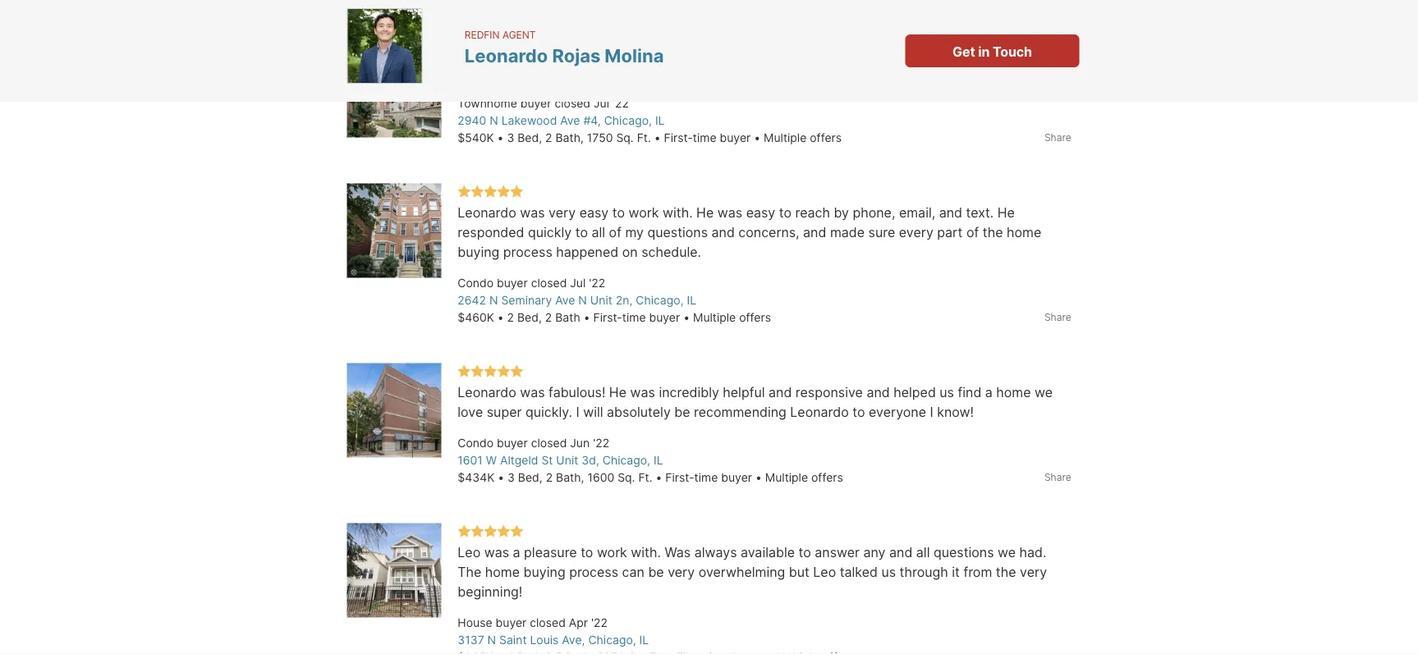 Task type: locate. For each thing, give the bounding box(es) containing it.
to right not
[[587, 64, 600, 80]]

offers inside townhome buyer closed  jul '22 2940 n lakewood ave #4, chicago, il $540k • 3 bed, 2 bath, 1750 sq. ft. • first-time buyer • multiple offers
[[810, 131, 842, 145]]

ft. right 1750
[[637, 131, 651, 145]]

townhome buyer closed  jul '22 2940 n lakewood ave #4, chicago, il $540k • 3 bed, 2 bath, 1750 sq. ft. • first-time buyer • multiple offers
[[458, 96, 842, 145]]

1 horizontal spatial process
[[569, 565, 618, 581]]

process inside leo was a pleasure to work with. was always available to answer any and all questions we had. the home buying process can be very overwhelming but leo talked us through it from the very beginning!
[[569, 565, 618, 581]]

1 vertical spatial jul
[[570, 276, 586, 290]]

0 horizontal spatial all
[[592, 225, 605, 241]]

first- up was
[[665, 471, 694, 485]]

1 vertical spatial process
[[569, 565, 618, 581]]

i
[[576, 404, 580, 420], [930, 404, 934, 420]]

0 vertical spatial bed,
[[518, 131, 542, 145]]

closed inside condo buyer closed  jul '22 2642 n seminary ave n unit 2n, chicago, il $460k • 2 bed, 2 bath • first-time buyer • multiple offers
[[531, 276, 567, 290]]

0 vertical spatial multiple
[[764, 131, 807, 145]]

very up the quickly
[[549, 205, 576, 221]]

0 horizontal spatial buying
[[458, 244, 500, 260]]

we inside leonardo was fabulous! he was incredibly helpful and responsive and helped us find a home we love super quickly. i will absolutely be recommending leonardo to everyone i know!
[[1035, 385, 1053, 401]]

0 vertical spatial ft.
[[637, 131, 651, 145]]

easy up 'happened'
[[579, 205, 609, 221]]

the inside leo was a pleasure to work with. was always available to answer any and all questions we had. the home buying process can be very overwhelming but leo talked us through it from the very beginning!
[[996, 565, 1016, 581]]

offers up reach
[[810, 131, 842, 145]]

was for easy
[[520, 205, 545, 221]]

1 vertical spatial ft.
[[638, 471, 652, 485]]

super
[[487, 404, 522, 420]]

1 horizontal spatial work
[[629, 205, 659, 221]]

1 vertical spatial a
[[513, 545, 520, 561]]

chicago, right ave,
[[588, 634, 636, 648]]

0 vertical spatial the
[[983, 225, 1003, 241]]

be
[[674, 404, 690, 420], [648, 565, 664, 581]]

2 horizontal spatial very
[[1020, 565, 1047, 581]]

bed, down seminary
[[517, 311, 542, 325]]

a right the find
[[985, 385, 993, 401]]

time down comments.
[[693, 131, 717, 145]]

questions inside leo was a pleasure to work with. was always available to answer any and all questions we had. the home buying process can be very overwhelming but leo talked us through it from the very beginning!
[[934, 545, 994, 561]]

0 vertical spatial ave
[[560, 114, 580, 128]]

ave for not
[[560, 114, 580, 128]]

1 rating 5.0 out of 5 element from the top
[[458, 185, 523, 200]]

0 vertical spatial work
[[629, 205, 659, 221]]

0 vertical spatial condo
[[458, 276, 494, 290]]

il down can
[[639, 634, 649, 648]]

work up my
[[629, 205, 659, 221]]

very down was
[[668, 565, 695, 581]]

talked
[[840, 565, 878, 581]]

share
[[1045, 131, 1071, 143], [1045, 311, 1071, 323], [1045, 471, 1071, 483]]

was up 'absolutely'
[[630, 385, 655, 401]]

closed up louis
[[530, 616, 566, 630]]

closed up 2940 n lakewood ave #4, chicago, il link
[[555, 96, 590, 110]]

2 vertical spatial rating 5.0 out of 5 element
[[458, 525, 523, 540]]

customer
[[458, 64, 518, 80]]

altgeld
[[500, 454, 538, 468]]

offers inside condo buyer closed  jun '22 1601 w altgeld st unit 3d, chicago, il $434k • 3 bed, 2 bath, 1600 sq. ft. • first-time buyer • multiple offers
[[811, 471, 843, 485]]

with. inside leo was a pleasure to work with. was always available to answer any and all questions we had. the home buying process can be very overwhelming but leo talked us through it from the very beginning!
[[631, 545, 661, 561]]

absolutely
[[607, 404, 671, 420]]

jul up 2642 n seminary ave n unit 2n, chicago, il 'link'
[[570, 276, 586, 290]]

sq. inside condo buyer closed  jun '22 1601 w altgeld st unit 3d, chicago, il $434k • 3 bed, 2 bath, 1600 sq. ft. • first-time buyer • multiple offers
[[618, 471, 635, 485]]

0 horizontal spatial process
[[503, 244, 553, 260]]

buying down responded
[[458, 244, 500, 260]]

bath, down 2940 n lakewood ave #4, chicago, il link
[[555, 131, 584, 145]]

0 horizontal spatial he
[[609, 385, 627, 401]]

0 vertical spatial jul
[[594, 96, 609, 110]]

ave left #4,
[[560, 114, 580, 128]]

0 horizontal spatial jul
[[570, 276, 586, 290]]

1 vertical spatial buying
[[524, 565, 566, 581]]

0 horizontal spatial i
[[576, 404, 580, 420]]

condo inside condo buyer closed  jul '22 2642 n seminary ave n unit 2n, chicago, il $460k • 2 bed, 2 bath • first-time buyer • multiple offers
[[458, 276, 494, 290]]

1 vertical spatial bath,
[[556, 471, 584, 485]]

1 vertical spatial leo
[[813, 565, 836, 581]]

leo up the
[[458, 545, 481, 561]]

leonardo up responded
[[458, 205, 516, 221]]

multiple
[[764, 131, 807, 145], [693, 311, 736, 325], [765, 471, 808, 485]]

was up the quickly
[[520, 205, 545, 221]]

'22 up '3d,'
[[593, 436, 609, 450]]

1 vertical spatial be
[[648, 565, 664, 581]]

bed, down "altgeld"
[[518, 471, 543, 485]]

helpful
[[723, 385, 765, 401]]

1 vertical spatial the
[[996, 565, 1016, 581]]

1 bed, from the top
[[518, 131, 542, 145]]

1 vertical spatial questions
[[934, 545, 994, 561]]

1 vertical spatial us
[[882, 565, 896, 581]]

1 horizontal spatial we
[[1035, 385, 1053, 401]]

was for pleasure
[[484, 545, 509, 561]]

2 left 'bath'
[[545, 311, 552, 325]]

everyone
[[869, 404, 926, 420]]

us down any
[[882, 565, 896, 581]]

2 inside townhome buyer closed  jul '22 2940 n lakewood ave #4, chicago, il $540k • 3 bed, 2 bath, 1750 sq. ft. • first-time buyer • multiple offers
[[545, 131, 552, 145]]

love
[[458, 404, 483, 420]]

closed for very
[[531, 276, 567, 290]]

offers
[[810, 131, 842, 145], [739, 311, 771, 325], [811, 471, 843, 485]]

he up 'absolutely'
[[609, 385, 627, 401]]

2 bed, from the top
[[517, 311, 542, 325]]

1 vertical spatial 3
[[508, 471, 515, 485]]

il
[[655, 114, 665, 128], [687, 294, 696, 308], [654, 454, 663, 468], [639, 634, 649, 648]]

leo
[[458, 545, 481, 561], [813, 565, 836, 581]]

sq. inside townhome buyer closed  jul '22 2940 n lakewood ave #4, chicago, il $540k • 3 bed, 2 bath, 1750 sq. ft. • first-time buyer • multiple offers
[[616, 131, 634, 145]]

0 horizontal spatial a
[[513, 545, 520, 561]]

0 vertical spatial sq.
[[616, 131, 634, 145]]

0 vertical spatial rating 5.0 out of 5 element
[[458, 185, 523, 200]]

1 horizontal spatial a
[[985, 385, 993, 401]]

leonardo down responsive
[[790, 404, 849, 420]]

to inside leonardo was fabulous! he was incredibly helpful and responsive and helped us find a home we love super quickly. i will absolutely be recommending leonardo to everyone i know!
[[853, 404, 865, 420]]

was
[[520, 205, 545, 221], [718, 205, 743, 221], [520, 385, 545, 401], [630, 385, 655, 401], [484, 545, 509, 561]]

2 down 2940 n lakewood ave #4, chicago, il link
[[545, 131, 552, 145]]

ave
[[560, 114, 580, 128], [555, 294, 575, 308]]

first- inside condo buyer closed  jul '22 2642 n seminary ave n unit 2n, chicago, il $460k • 2 bed, 2 bath • first-time buyer • multiple offers
[[593, 311, 622, 325]]

sq. right 1750
[[616, 131, 634, 145]]

1 horizontal spatial with.
[[663, 205, 693, 221]]

3 share link from the top
[[1045, 470, 1071, 485]]

0 horizontal spatial questions
[[647, 225, 708, 241]]

n down townhome
[[490, 114, 498, 128]]

0 horizontal spatial work
[[597, 545, 627, 561]]

rating 5.0 out of 5 element up responded
[[458, 185, 523, 200]]

questions
[[647, 225, 708, 241], [934, 545, 994, 561]]

to down responsive
[[853, 404, 865, 420]]

beginning!
[[458, 584, 522, 600]]

0 vertical spatial questions
[[647, 225, 708, 241]]

closed up st
[[531, 436, 567, 450]]

1 vertical spatial all
[[916, 545, 930, 561]]

0 horizontal spatial very
[[549, 205, 576, 221]]

leonardo inside "redfin agent leonardo rojas molina"
[[465, 44, 548, 66]]

'22 for to
[[613, 96, 629, 110]]

was for he
[[520, 385, 545, 401]]

0 horizontal spatial be
[[648, 565, 664, 581]]

he right text. on the top right of page
[[998, 205, 1015, 221]]

1 vertical spatial share link
[[1045, 310, 1071, 325]]

questions inside leonardo was very easy to work with. he was easy to reach by phone, email, and text. he responded quickly to all of my questions and concerns, and made sure every part of the home buying process happened on schedule.
[[647, 225, 708, 241]]

us inside leo was a pleasure to work with. was always available to answer any and all questions we had. the home buying process can be very overwhelming but leo talked us through it from the very beginning!
[[882, 565, 896, 581]]

us up know!
[[940, 385, 954, 401]]

1 of from the left
[[609, 225, 622, 241]]

ave inside townhome buyer closed  jul '22 2940 n lakewood ave #4, chicago, il $540k • 3 bed, 2 bath, 1750 sq. ft. • first-time buyer • multiple offers
[[560, 114, 580, 128]]

2940
[[458, 114, 486, 128]]

closed
[[555, 96, 590, 110], [531, 276, 567, 290], [531, 436, 567, 450], [530, 616, 566, 630]]

phone,
[[853, 205, 895, 221]]

3 share from the top
[[1045, 471, 1071, 483]]

and inside leo was a pleasure to work with. was always available to answer any and all questions we had. the home buying process can be very overwhelming but leo talked us through it from the very beginning!
[[889, 545, 913, 561]]

il down schedule.
[[687, 294, 696, 308]]

the down text. on the top right of page
[[983, 225, 1003, 241]]

il down 'absolutely'
[[654, 454, 663, 468]]

0 vertical spatial we
[[1035, 385, 1053, 401]]

jun
[[570, 436, 590, 450]]

condo inside condo buyer closed  jun '22 1601 w altgeld st unit 3d, chicago, il $434k • 3 bed, 2 bath, 1600 sq. ft. • first-time buyer • multiple offers
[[458, 436, 494, 450]]

il down public
[[655, 114, 665, 128]]

il inside condo buyer closed  jul '22 2642 n seminary ave n unit 2n, chicago, il $460k • 2 bed, 2 bath • first-time buyer • multiple offers
[[687, 294, 696, 308]]

rating 5.0 out of 5 element up the
[[458, 525, 523, 540]]

$460k
[[458, 311, 494, 325]]

home right the find
[[996, 385, 1031, 401]]

was up beginning!
[[484, 545, 509, 561]]

overwhelming
[[699, 565, 785, 581]]

my
[[625, 225, 644, 241]]

2 vertical spatial share
[[1045, 471, 1071, 483]]

'22 inside condo buyer closed  jul '22 2642 n seminary ave n unit 2n, chicago, il $460k • 2 bed, 2 bath • first-time buyer • multiple offers
[[589, 276, 605, 290]]

0 vertical spatial be
[[674, 404, 690, 420]]

home up beginning!
[[485, 565, 520, 581]]

chicago, inside condo buyer closed  jun '22 1601 w altgeld st unit 3d, chicago, il $434k • 3 bed, 2 bath, 1600 sq. ft. • first-time buyer • multiple offers
[[603, 454, 650, 468]]

the right "from"
[[996, 565, 1016, 581]]

0 vertical spatial share link
[[1045, 130, 1071, 145]]

i left will
[[576, 404, 580, 420]]

1 horizontal spatial all
[[916, 545, 930, 561]]

condo up 2642
[[458, 276, 494, 290]]

reach
[[795, 205, 830, 221]]

ave,
[[562, 634, 585, 648]]

bed,
[[518, 131, 542, 145], [517, 311, 542, 325], [518, 471, 543, 485]]

sq.
[[616, 131, 634, 145], [618, 471, 635, 485]]

2 vertical spatial home
[[485, 565, 520, 581]]

work inside leonardo was very easy to work with. he was easy to reach by phone, email, and text. he responded quickly to all of my questions and concerns, and made sure every part of the home buying process happened on schedule.
[[629, 205, 659, 221]]

home inside leonardo was fabulous! he was incredibly helpful and responsive and helped us find a home we love super quickly. i will absolutely be recommending leonardo to everyone i know!
[[996, 385, 1031, 401]]

of down text. on the top right of page
[[967, 225, 979, 241]]

'22 right apr
[[591, 616, 608, 630]]

closed inside condo buyer closed  jun '22 1601 w altgeld st unit 3d, chicago, il $434k • 3 bed, 2 bath, 1600 sq. ft. • first-time buyer • multiple offers
[[531, 436, 567, 450]]

1 horizontal spatial he
[[696, 205, 714, 221]]

to
[[587, 64, 600, 80], [612, 205, 625, 221], [779, 205, 792, 221], [575, 225, 588, 241], [853, 404, 865, 420], [581, 545, 593, 561], [799, 545, 811, 561]]

0 vertical spatial 3
[[507, 131, 514, 145]]

2 vertical spatial offers
[[811, 471, 843, 485]]

and right any
[[889, 545, 913, 561]]

1 horizontal spatial very
[[668, 565, 695, 581]]

be right can
[[648, 565, 664, 581]]

any
[[864, 545, 886, 561]]

0 horizontal spatial easy
[[579, 205, 609, 221]]

n right 3137
[[487, 634, 496, 648]]

2 share from the top
[[1045, 311, 1071, 323]]

unit
[[590, 294, 612, 308], [556, 454, 578, 468]]

1 vertical spatial ave
[[555, 294, 575, 308]]

1 vertical spatial offers
[[739, 311, 771, 325]]

with. up can
[[631, 545, 661, 561]]

2 vertical spatial multiple
[[765, 471, 808, 485]]

multiple down schedule.
[[693, 311, 736, 325]]

0 vertical spatial first-
[[664, 131, 693, 145]]

2 vertical spatial share link
[[1045, 470, 1071, 485]]

1 vertical spatial home
[[996, 385, 1031, 401]]

1 horizontal spatial of
[[967, 225, 979, 241]]

all up the through
[[916, 545, 930, 561]]

1 vertical spatial work
[[597, 545, 627, 561]]

very inside leonardo was very easy to work with. he was easy to reach by phone, email, and text. he responded quickly to all of my questions and concerns, and made sure every part of the home buying process happened on schedule.
[[549, 205, 576, 221]]

2 share link from the top
[[1045, 310, 1071, 325]]

agent
[[503, 29, 536, 40]]

time down recommending
[[694, 471, 718, 485]]

condo buyer closed  jun '22 1601 w altgeld st unit 3d, chicago, il $434k • 3 bed, 2 bath, 1600 sq. ft. • first-time buyer • multiple offers
[[458, 436, 843, 485]]

2 rating 5.0 out of 5 element from the top
[[458, 365, 523, 380]]

incredibly
[[659, 385, 719, 401]]

time inside townhome buyer closed  jul '22 2940 n lakewood ave #4, chicago, il $540k • 3 bed, 2 bath, 1750 sq. ft. • first-time buyer • multiple offers
[[693, 131, 717, 145]]

was inside leo was a pleasure to work with. was always available to answer any and all questions we had. the home buying process can be very overwhelming but leo talked us through it from the very beginning!
[[484, 545, 509, 561]]

home right part
[[1007, 225, 1042, 241]]

ave up 'bath'
[[555, 294, 575, 308]]

1 horizontal spatial unit
[[590, 294, 612, 308]]

0 vertical spatial process
[[503, 244, 553, 260]]

he
[[696, 205, 714, 221], [998, 205, 1015, 221], [609, 385, 627, 401]]

1 vertical spatial with.
[[631, 545, 661, 561]]

answer
[[815, 545, 860, 561]]

was up quickly.
[[520, 385, 545, 401]]

share for we
[[1045, 471, 1071, 483]]

3 inside townhome buyer closed  jul '22 2940 n lakewood ave #4, chicago, il $540k • 3 bed, 2 bath, 1750 sq. ft. • first-time buyer • multiple offers
[[507, 131, 514, 145]]

process down the quickly
[[503, 244, 553, 260]]

and
[[939, 205, 962, 221], [712, 225, 735, 241], [803, 225, 826, 241], [769, 385, 792, 401], [867, 385, 890, 401], [889, 545, 913, 561]]

molina
[[605, 44, 664, 66]]

'22 down leave
[[613, 96, 629, 110]]

'22 for he
[[593, 436, 609, 450]]

1 horizontal spatial easy
[[746, 205, 775, 221]]

rating 4.0 out of 5 element
[[458, 44, 523, 60]]

rating 5.0 out of 5 element for leo was a pleasure to work with. was always available to answer any and all questions we had. the home buying process can be very overwhelming but leo talked us through it from the very beginning!
[[458, 525, 523, 540]]

buyer down schedule.
[[649, 311, 680, 325]]

the inside leonardo was very easy to work with. he was easy to reach by phone, email, and text. he responded quickly to all of my questions and concerns, and made sure every part of the home buying process happened on schedule.
[[983, 225, 1003, 241]]

0 vertical spatial share
[[1045, 131, 1071, 143]]

0 vertical spatial all
[[592, 225, 605, 241]]

•
[[497, 131, 504, 145], [654, 131, 661, 145], [754, 131, 760, 145], [497, 311, 504, 325], [584, 311, 590, 325], [683, 311, 690, 325], [498, 471, 504, 485], [656, 471, 662, 485], [755, 471, 762, 485]]

us
[[940, 385, 954, 401], [882, 565, 896, 581]]

first- down public
[[664, 131, 693, 145]]

2 condo from the top
[[458, 436, 494, 450]]

0 vertical spatial time
[[693, 131, 717, 145]]

questions up it
[[934, 545, 994, 561]]

closed inside townhome buyer closed  jul '22 2940 n lakewood ave #4, chicago, il $540k • 3 bed, 2 bath, 1750 sq. ft. • first-time buyer • multiple offers
[[555, 96, 590, 110]]

all up 'happened'
[[592, 225, 605, 241]]

comments.
[[681, 64, 749, 80]]

2
[[545, 131, 552, 145], [507, 311, 514, 325], [545, 311, 552, 325], [546, 471, 553, 485]]

0 vertical spatial a
[[985, 385, 993, 401]]

condo for leonardo was fabulous! he was incredibly helpful and responsive and helped us find a home we love super quickly. i will absolutely be recommending leonardo to everyone i know!
[[458, 436, 494, 450]]

0 vertical spatial unit
[[590, 294, 612, 308]]

1 horizontal spatial questions
[[934, 545, 994, 561]]

a left "pleasure"
[[513, 545, 520, 561]]

share for and
[[1045, 311, 1071, 323]]

home
[[1007, 225, 1042, 241], [996, 385, 1031, 401], [485, 565, 520, 581]]

1 vertical spatial first-
[[593, 311, 622, 325]]

and up the everyone
[[867, 385, 890, 401]]

get in touch
[[953, 44, 1032, 60]]

with. for he
[[663, 205, 693, 221]]

#4,
[[583, 114, 601, 128]]

we left had.
[[998, 545, 1016, 561]]

easy up concerns,
[[746, 205, 775, 221]]

1 vertical spatial condo
[[458, 436, 494, 450]]

0 horizontal spatial leo
[[458, 545, 481, 561]]

ave inside condo buyer closed  jul '22 2642 n seminary ave n unit 2n, chicago, il $460k • 2 bed, 2 bath • first-time buyer • multiple offers
[[555, 294, 575, 308]]

3 down lakewood
[[507, 131, 514, 145]]

with. inside leonardo was very easy to work with. he was easy to reach by phone, email, and text. he responded quickly to all of my questions and concerns, and made sure every part of the home buying process happened on schedule.
[[663, 205, 693, 221]]

closed for not
[[555, 96, 590, 110]]

1 vertical spatial bed,
[[517, 311, 542, 325]]

'22 inside townhome buyer closed  jul '22 2940 n lakewood ave #4, chicago, il $540k • 3 bed, 2 bath, 1750 sq. ft. • first-time buyer • multiple offers
[[613, 96, 629, 110]]

i left know!
[[930, 404, 934, 420]]

multiple inside condo buyer closed  jul '22 2642 n seminary ave n unit 2n, chicago, il $460k • 2 bed, 2 bath • first-time buyer • multiple offers
[[693, 311, 736, 325]]

chicago, right 2n, at the left top of page
[[636, 294, 684, 308]]

2 vertical spatial first-
[[665, 471, 694, 485]]

1 vertical spatial sq.
[[618, 471, 635, 485]]

quickly
[[528, 225, 572, 241]]

share link
[[1045, 130, 1071, 145], [1045, 310, 1071, 325], [1045, 470, 1071, 485]]

with. up schedule.
[[663, 205, 693, 221]]

buyer up saint
[[496, 616, 527, 630]]

multiple inside townhome buyer closed  jul '22 2940 n lakewood ave #4, chicago, il $540k • 3 bed, 2 bath, 1750 sq. ft. • first-time buyer • multiple offers
[[764, 131, 807, 145]]

condo buyer closed  jul '22 2642 n seminary ave n unit 2n, chicago, il $460k • 2 bed, 2 bath • first-time buyer • multiple offers
[[458, 276, 771, 325]]

3 bed, from the top
[[518, 471, 543, 485]]

sq. right 1600 on the bottom of the page
[[618, 471, 635, 485]]

1 vertical spatial time
[[622, 311, 646, 325]]

the
[[458, 565, 482, 581]]

leo was a pleasure to work with. was always available to answer any and all questions we had. the home buying process can be very overwhelming but leo talked us through it from the very beginning!
[[458, 545, 1051, 600]]

closed for fabulous!
[[531, 436, 567, 450]]

2 horizontal spatial he
[[998, 205, 1015, 221]]

work inside leo was a pleasure to work with. was always available to answer any and all questions we had. the home buying process can be very overwhelming but leo talked us through it from the very beginning!
[[597, 545, 627, 561]]

1 horizontal spatial jul
[[594, 96, 609, 110]]

rating 5.0 out of 5 element
[[458, 185, 523, 200], [458, 365, 523, 380], [458, 525, 523, 540]]

0 horizontal spatial we
[[998, 545, 1016, 561]]

the for text.
[[983, 225, 1003, 241]]

'22
[[613, 96, 629, 110], [589, 276, 605, 290], [593, 436, 609, 450], [591, 616, 608, 630]]

'22 up 2642 n seminary ave n unit 2n, chicago, il 'link'
[[589, 276, 605, 290]]

0 horizontal spatial unit
[[556, 454, 578, 468]]

work for of
[[629, 205, 659, 221]]

1 horizontal spatial i
[[930, 404, 934, 420]]

the
[[983, 225, 1003, 241], [996, 565, 1016, 581]]

0 vertical spatial buying
[[458, 244, 500, 260]]

1 horizontal spatial buying
[[524, 565, 566, 581]]

1 horizontal spatial us
[[940, 385, 954, 401]]

condo up 1601 at the left bottom of the page
[[458, 436, 494, 450]]

0 horizontal spatial of
[[609, 225, 622, 241]]

1 horizontal spatial be
[[674, 404, 690, 420]]

bath,
[[555, 131, 584, 145], [556, 471, 584, 485]]

0 vertical spatial offers
[[810, 131, 842, 145]]

all
[[592, 225, 605, 241], [916, 545, 930, 561]]

1 vertical spatial share
[[1045, 311, 1071, 323]]

1 vertical spatial rating 5.0 out of 5 element
[[458, 365, 523, 380]]

chicago, up 1600 on the bottom of the page
[[603, 454, 650, 468]]

1 vertical spatial we
[[998, 545, 1016, 561]]

very
[[549, 205, 576, 221], [668, 565, 695, 581], [1020, 565, 1047, 581]]

0 vertical spatial bath,
[[555, 131, 584, 145]]

bath, down 1601 w altgeld st unit 3d, chicago, il link
[[556, 471, 584, 485]]

2 vertical spatial time
[[694, 471, 718, 485]]

3d,
[[582, 454, 599, 468]]

'22 inside condo buyer closed  jun '22 1601 w altgeld st unit 3d, chicago, il $434k • 3 bed, 2 bath, 1600 sq. ft. • first-time buyer • multiple offers
[[593, 436, 609, 450]]

jul inside condo buyer closed  jul '22 2642 n seminary ave n unit 2n, chicago, il $460k • 2 bed, 2 bath • first-time buyer • multiple offers
[[570, 276, 586, 290]]

1601 w altgeld st unit 3d, chicago, il link
[[458, 454, 663, 468]]

1600
[[588, 471, 614, 485]]

bed, inside townhome buyer closed  jul '22 2940 n lakewood ave #4, chicago, il $540k • 3 bed, 2 bath, 1750 sq. ft. • first-time buyer • multiple offers
[[518, 131, 542, 145]]

first- inside condo buyer closed  jun '22 1601 w altgeld st unit 3d, chicago, il $434k • 3 bed, 2 bath, 1600 sq. ft. • first-time buyer • multiple offers
[[665, 471, 694, 485]]

n inside townhome buyer closed  jul '22 2940 n lakewood ave #4, chicago, il $540k • 3 bed, 2 bath, 1750 sq. ft. • first-time buyer • multiple offers
[[490, 114, 498, 128]]

2 vertical spatial bed,
[[518, 471, 543, 485]]

work for can
[[597, 545, 627, 561]]

0 vertical spatial home
[[1007, 225, 1042, 241]]

we inside leo was a pleasure to work with. was always available to answer any and all questions we had. the home buying process can be very overwhelming but leo talked us through it from the very beginning!
[[998, 545, 1016, 561]]

1 vertical spatial multiple
[[693, 311, 736, 325]]

ft.
[[637, 131, 651, 145], [638, 471, 652, 485]]

jul up #4,
[[594, 96, 609, 110]]

3 rating 5.0 out of 5 element from the top
[[458, 525, 523, 540]]

3 down "altgeld"
[[508, 471, 515, 485]]

work
[[629, 205, 659, 221], [597, 545, 627, 561]]

2 i from the left
[[930, 404, 934, 420]]

jul inside townhome buyer closed  jul '22 2940 n lakewood ave #4, chicago, il $540k • 3 bed, 2 bath, 1750 sq. ft. • first-time buyer • multiple offers
[[594, 96, 609, 110]]

1 condo from the top
[[458, 276, 494, 290]]

be down incredibly
[[674, 404, 690, 420]]

leonardo up love
[[458, 385, 516, 401]]

jul for easy
[[570, 276, 586, 290]]

2 down st
[[546, 471, 553, 485]]

closed up seminary
[[531, 276, 567, 290]]

unit left 2n, at the left top of page
[[590, 294, 612, 308]]

a
[[985, 385, 993, 401], [513, 545, 520, 561]]

schedule.
[[641, 244, 701, 260]]

jul
[[594, 96, 609, 110], [570, 276, 586, 290]]

he up schedule.
[[696, 205, 714, 221]]



Task type: describe. For each thing, give the bounding box(es) containing it.
buyer up lakewood
[[520, 96, 551, 110]]

helped
[[894, 385, 936, 401]]

2642 n seminary ave n unit 2n, chicago, il link
[[458, 294, 696, 308]]

public
[[640, 64, 677, 80]]

$540k
[[458, 131, 494, 145]]

he inside leonardo was fabulous! he was incredibly helpful and responsive and helped us find a home we love super quickly. i will absolutely be recommending leonardo to everyone i know!
[[609, 385, 627, 401]]

every
[[899, 225, 934, 241]]

to up concerns,
[[779, 205, 792, 221]]

chicago, inside townhome buyer closed  jul '22 2940 n lakewood ave #4, chicago, il $540k • 3 bed, 2 bath, 1750 sq. ft. • first-time buyer • multiple offers
[[604, 114, 652, 128]]

0 vertical spatial leo
[[458, 545, 481, 561]]

be inside leo was a pleasure to work with. was always available to answer any and all questions we had. the home buying process can be very overwhelming but leo talked us through it from the very beginning!
[[648, 565, 664, 581]]

available
[[741, 545, 795, 561]]

3137 n saint louis ave, chicago, il link
[[458, 634, 649, 648]]

bath, inside townhome buyer closed  jul '22 2940 n lakewood ave #4, chicago, il $540k • 3 bed, 2 bath, 1750 sq. ft. • first-time buyer • multiple offers
[[555, 131, 584, 145]]

time inside condo buyer closed  jun '22 1601 w altgeld st unit 3d, chicago, il $434k • 3 bed, 2 bath, 1600 sq. ft. • first-time buyer • multiple offers
[[694, 471, 718, 485]]

townhome
[[458, 96, 517, 110]]

1 i from the left
[[576, 404, 580, 420]]

2642
[[458, 294, 486, 308]]

find
[[958, 385, 982, 401]]

with. for was
[[631, 545, 661, 561]]

ft. inside townhome buyer closed  jul '22 2940 n lakewood ave #4, chicago, il $540k • 3 bed, 2 bath, 1750 sq. ft. • first-time buyer • multiple offers
[[637, 131, 651, 145]]

1750
[[587, 131, 613, 145]]

buyer up seminary
[[497, 276, 528, 290]]

house buyer closed  apr '22
[[458, 616, 608, 630]]

will
[[583, 404, 603, 420]]

leonardo rojas molina link
[[465, 44, 664, 66]]

first- inside townhome buyer closed  jul '22 2940 n lakewood ave #4, chicago, il $540k • 3 bed, 2 bath, 1750 sq. ft. • first-time buyer • multiple offers
[[664, 131, 693, 145]]

email,
[[899, 205, 936, 221]]

ft. inside condo buyer closed  jun '22 1601 w altgeld st unit 3d, chicago, il $434k • 3 bed, 2 bath, 1600 sq. ft. • first-time buyer • multiple offers
[[638, 471, 652, 485]]

us inside leonardo was fabulous! he was incredibly helpful and responsive and helped us find a home we love super quickly. i will absolutely be recommending leonardo to everyone i know!
[[940, 385, 954, 401]]

rating 5.0 out of 5 element for leonardo was very easy to work with. he was easy to reach by phone, email, and text. he responded quickly to all of my questions and concerns, and made sure every part of the home buying process happened on schedule.
[[458, 185, 523, 200]]

part
[[937, 225, 963, 241]]

the for we
[[996, 565, 1016, 581]]

customer chose not to leave public comments.
[[458, 64, 749, 80]]

from
[[964, 565, 992, 581]]

by
[[834, 205, 849, 221]]

1 share from the top
[[1045, 131, 1071, 143]]

closed for a
[[530, 616, 566, 630]]

buying inside leo was a pleasure to work with. was always available to answer any and all questions we had. the home buying process can be very overwhelming but leo talked us through it from the very beginning!
[[524, 565, 566, 581]]

leonardo rojas molina, redfin agent image
[[347, 8, 423, 84]]

home inside leo was a pleasure to work with. was always available to answer any and all questions we had. the home buying process can be very overwhelming but leo talked us through it from the very beginning!
[[485, 565, 520, 581]]

bath
[[555, 311, 580, 325]]

ave for very
[[555, 294, 575, 308]]

2 easy from the left
[[746, 205, 775, 221]]

was up concerns,
[[718, 205, 743, 221]]

and down reach
[[803, 225, 826, 241]]

louis
[[530, 634, 559, 648]]

seminary
[[501, 294, 552, 308]]

all inside leonardo was very easy to work with. he was easy to reach by phone, email, and text. he responded quickly to all of my questions and concerns, and made sure every part of the home buying process happened on schedule.
[[592, 225, 605, 241]]

1601
[[458, 454, 483, 468]]

st
[[541, 454, 553, 468]]

responsive
[[796, 385, 863, 401]]

touch
[[993, 44, 1032, 60]]

can
[[622, 565, 645, 581]]

bed, inside condo buyer closed  jun '22 1601 w altgeld st unit 3d, chicago, il $434k • 3 bed, 2 bath, 1600 sq. ft. • first-time buyer • multiple offers
[[518, 471, 543, 485]]

1 horizontal spatial leo
[[813, 565, 836, 581]]

and right helpful
[[769, 385, 792, 401]]

il inside condo buyer closed  jun '22 1601 w altgeld st unit 3d, chicago, il $434k • 3 bed, 2 bath, 1600 sq. ft. • first-time buyer • multiple offers
[[654, 454, 663, 468]]

house
[[458, 616, 492, 630]]

2 of from the left
[[967, 225, 979, 241]]

'22 for pleasure
[[591, 616, 608, 630]]

pleasure
[[524, 545, 577, 561]]

fabulous!
[[549, 385, 606, 401]]

share link for and
[[1045, 310, 1071, 325]]

home inside leonardo was very easy to work with. he was easy to reach by phone, email, and text. he responded quickly to all of my questions and concerns, and made sure every part of the home buying process happened on schedule.
[[1007, 225, 1042, 241]]

3137 n saint louis ave, chicago, il
[[458, 634, 649, 648]]

text.
[[966, 205, 994, 221]]

had.
[[1020, 545, 1047, 561]]

process inside leonardo was very easy to work with. he was easy to reach by phone, email, and text. he responded quickly to all of my questions and concerns, and made sure every part of the home buying process happened on schedule.
[[503, 244, 553, 260]]

a inside leo was a pleasure to work with. was always available to answer any and all questions we had. the home buying process can be very overwhelming but leo talked us through it from the very beginning!
[[513, 545, 520, 561]]

all inside leo was a pleasure to work with. was always available to answer any and all questions we had. the home buying process can be very overwhelming but leo talked us through it from the very beginning!
[[916, 545, 930, 561]]

$434k
[[458, 471, 495, 485]]

bath, inside condo buyer closed  jun '22 1601 w altgeld st unit 3d, chicago, il $434k • 3 bed, 2 bath, 1600 sq. ft. • first-time buyer • multiple offers
[[556, 471, 584, 485]]

a inside leonardo was fabulous! he was incredibly helpful and responsive and helped us find a home we love super quickly. i will absolutely be recommending leonardo to everyone i know!
[[985, 385, 993, 401]]

2 down seminary
[[507, 311, 514, 325]]

rojas
[[552, 44, 601, 66]]

chicago, inside condo buyer closed  jul '22 2642 n seminary ave n unit 2n, chicago, il $460k • 2 bed, 2 bath • first-time buyer • multiple offers
[[636, 294, 684, 308]]

be inside leonardo was fabulous! he was incredibly helpful and responsive and helped us find a home we love super quickly. i will absolutely be recommending leonardo to everyone i know!
[[674, 404, 690, 420]]

leonardo was fabulous! he was incredibly helpful and responsive and helped us find a home we love super quickly. i will absolutely be recommending leonardo to everyone i know!
[[458, 385, 1057, 420]]

through
[[900, 565, 948, 581]]

n up 'bath'
[[578, 294, 587, 308]]

3 inside condo buyer closed  jun '22 1601 w altgeld st unit 3d, chicago, il $434k • 3 bed, 2 bath, 1600 sq. ft. • first-time buyer • multiple offers
[[508, 471, 515, 485]]

to up but at bottom
[[799, 545, 811, 561]]

il inside townhome buyer closed  jul '22 2940 n lakewood ave #4, chicago, il $540k • 3 bed, 2 bath, 1750 sq. ft. • first-time buyer • multiple offers
[[655, 114, 665, 128]]

share link for we
[[1045, 470, 1071, 485]]

and up part
[[939, 205, 962, 221]]

redfin agent leonardo rojas molina
[[465, 29, 664, 66]]

rating 5.0 out of 5 element for leonardo was fabulous! he was incredibly helpful and responsive and helped us find a home we love super quickly. i will absolutely be recommending leonardo to everyone i know!
[[458, 365, 523, 380]]

1 easy from the left
[[579, 205, 609, 221]]

sure
[[868, 225, 895, 241]]

it
[[952, 565, 960, 581]]

offers inside condo buyer closed  jul '22 2642 n seminary ave n unit 2n, chicago, il $460k • 2 bed, 2 bath • first-time buyer • multiple offers
[[739, 311, 771, 325]]

multiple inside condo buyer closed  jun '22 1601 w altgeld st unit 3d, chicago, il $434k • 3 bed, 2 bath, 1600 sq. ft. • first-time buyer • multiple offers
[[765, 471, 808, 485]]

get in touch button
[[905, 34, 1079, 67]]

saint
[[499, 634, 527, 648]]

on
[[622, 244, 638, 260]]

buyer up "altgeld"
[[497, 436, 528, 450]]

happened
[[556, 244, 619, 260]]

was
[[665, 545, 691, 561]]

buyer down recommending
[[721, 471, 752, 485]]

1 share link from the top
[[1045, 130, 1071, 145]]

concerns,
[[739, 225, 800, 241]]

lakewood
[[501, 114, 557, 128]]

apr
[[569, 616, 588, 630]]

leave
[[603, 64, 636, 80]]

n right 2642
[[489, 294, 498, 308]]

'22 for easy
[[589, 276, 605, 290]]

leonardo was very easy to work with. he was easy to reach by phone, email, and text. he responded quickly to all of my questions and concerns, and made sure every part of the home buying process happened on schedule.
[[458, 205, 1045, 260]]

time inside condo buyer closed  jul '22 2642 n seminary ave n unit 2n, chicago, il $460k • 2 bed, 2 bath • first-time buyer • multiple offers
[[622, 311, 646, 325]]

2940 n lakewood ave #4, chicago, il link
[[458, 114, 665, 128]]

2n,
[[616, 294, 633, 308]]

quickly.
[[526, 404, 572, 420]]

and left concerns,
[[712, 225, 735, 241]]

responded
[[458, 225, 524, 241]]

redfin
[[465, 29, 500, 40]]

buying inside leonardo was very easy to work with. he was easy to reach by phone, email, and text. he responded quickly to all of my questions and concerns, and made sure every part of the home buying process happened on schedule.
[[458, 244, 500, 260]]

chose
[[522, 64, 559, 80]]

2 inside condo buyer closed  jun '22 1601 w altgeld st unit 3d, chicago, il $434k • 3 bed, 2 bath, 1600 sq. ft. • first-time buyer • multiple offers
[[546, 471, 553, 485]]

to up on
[[612, 205, 625, 221]]

unit inside condo buyer closed  jul '22 2642 n seminary ave n unit 2n, chicago, il $460k • 2 bed, 2 bath • first-time buyer • multiple offers
[[590, 294, 612, 308]]

leonardo inside leonardo was very easy to work with. he was easy to reach by phone, email, and text. he responded quickly to all of my questions and concerns, and made sure every part of the home buying process happened on schedule.
[[458, 205, 516, 221]]

3137
[[458, 634, 484, 648]]

to up 'happened'
[[575, 225, 588, 241]]

condo for leonardo was very easy to work with. he was easy to reach by phone, email, and text. he responded quickly to all of my questions and concerns, and made sure every part of the home buying process happened on schedule.
[[458, 276, 494, 290]]

jul for to
[[594, 96, 609, 110]]

w
[[486, 454, 497, 468]]

recommending
[[694, 404, 787, 420]]

made
[[830, 225, 865, 241]]

not
[[563, 64, 583, 80]]

buyer down comments.
[[720, 131, 751, 145]]

in
[[978, 44, 990, 60]]

know!
[[937, 404, 974, 420]]

get
[[953, 44, 975, 60]]

to right "pleasure"
[[581, 545, 593, 561]]

always
[[695, 545, 737, 561]]

unit inside condo buyer closed  jun '22 1601 w altgeld st unit 3d, chicago, il $434k • 3 bed, 2 bath, 1600 sq. ft. • first-time buyer • multiple offers
[[556, 454, 578, 468]]

but
[[789, 565, 810, 581]]

bed, inside condo buyer closed  jul '22 2642 n seminary ave n unit 2n, chicago, il $460k • 2 bed, 2 bath • first-time buyer • multiple offers
[[517, 311, 542, 325]]



Task type: vqa. For each thing, say whether or not it's contained in the screenshot.
multiple to the bottom
yes



